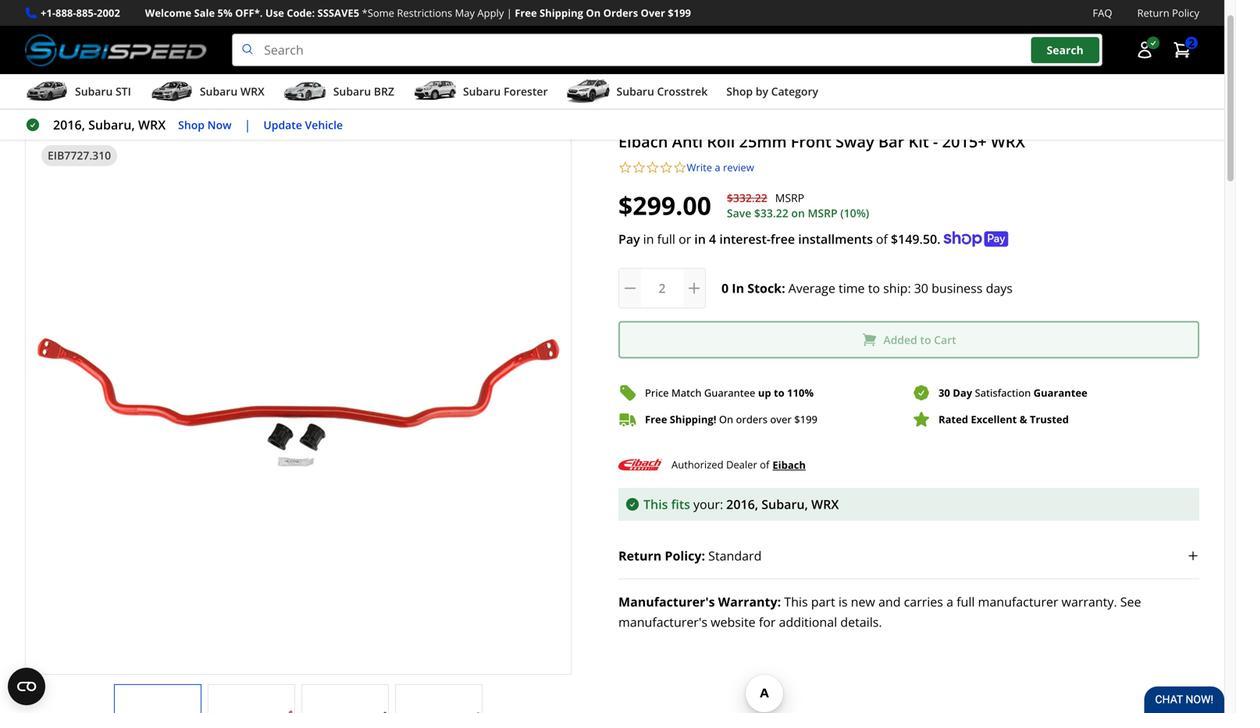 Task type: vqa. For each thing, say whether or not it's contained in the screenshot.
UPDATE VEHICLE button
yes



Task type: describe. For each thing, give the bounding box(es) containing it.
update vehicle button
[[263, 116, 343, 134]]

write
[[687, 161, 712, 175]]

now
[[207, 117, 232, 132]]

a subaru crosstrek thumbnail image image
[[567, 80, 610, 103]]

time
[[839, 280, 865, 297]]

faq link
[[1093, 5, 1112, 21]]

your:
[[693, 496, 723, 513]]

0 horizontal spatial a
[[715, 161, 720, 175]]

manufacturer's
[[618, 614, 707, 631]]

30 day satisfaction guarantee
[[939, 386, 1088, 400]]

fits
[[671, 496, 690, 513]]

eibach link
[[773, 457, 806, 474]]

(10%)
[[840, 206, 869, 221]]

&
[[1020, 413, 1027, 427]]

subaru for subaru brz
[[333, 84, 371, 99]]

1 horizontal spatial to
[[868, 280, 880, 297]]

sssave5
[[317, 6, 359, 20]]

bars
[[301, 104, 322, 118]]

3 empty star image from the left
[[659, 161, 673, 175]]

wrx inside 'dropdown button'
[[240, 84, 265, 99]]

2 empty star image from the left
[[646, 161, 659, 175]]

sale
[[194, 6, 215, 20]]

a inside the this part is new and carries a full manufacturer warranty. see manufacturer's website for additional details.
[[947, 594, 953, 611]]

1 horizontal spatial 30
[[939, 386, 950, 400]]

policy
[[1172, 6, 1199, 20]]

+1-
[[41, 6, 55, 20]]

2 guarantee from the left
[[1034, 386, 1088, 400]]

code:
[[287, 6, 315, 20]]

on
[[791, 206, 805, 221]]

full inside the this part is new and carries a full manufacturer warranty. see manufacturer's website for additional details.
[[957, 594, 975, 611]]

for
[[759, 614, 776, 631]]

0 horizontal spatial sway
[[274, 104, 298, 118]]

decrement image
[[622, 281, 638, 296]]

subaru for subaru sti
[[75, 84, 113, 99]]

sti
[[116, 84, 131, 99]]

subaru crosstrek button
[[567, 77, 708, 109]]

0 horizontal spatial to
[[774, 386, 785, 400]]

2002
[[97, 6, 120, 20]]

a subaru sti thumbnail image image
[[25, 80, 69, 103]]

1 horizontal spatial free
[[645, 413, 667, 427]]

subaru crosstrek
[[617, 84, 708, 99]]

interest-
[[720, 231, 771, 248]]

match
[[672, 386, 702, 400]]

day
[[953, 386, 972, 400]]

write a review link
[[687, 161, 754, 175]]

days
[[986, 280, 1013, 297]]

subaru brz button
[[283, 77, 394, 109]]

orders
[[736, 413, 768, 427]]

shop by category button
[[726, 77, 818, 109]]

2016, subaru, wrx
[[53, 116, 166, 133]]

policy:
[[665, 548, 705, 565]]

open widget image
[[8, 668, 45, 706]]

2015+
[[942, 131, 987, 152]]

manufacturer's
[[618, 594, 715, 611]]

2
[[1189, 35, 1195, 50]]

of inside authorized dealer of eibach
[[760, 458, 769, 472]]

cart
[[934, 333, 956, 347]]

up
[[758, 386, 771, 400]]

.
[[937, 231, 941, 248]]

welcome sale 5% off*. use code: sssave5 *some restrictions may apply | free shipping on orders over $199
[[145, 6, 691, 20]]

manufacturer
[[978, 594, 1058, 611]]

subaru sti button
[[25, 77, 131, 109]]

return policy
[[1137, 6, 1199, 20]]

1 guarantee from the left
[[704, 386, 755, 400]]

added to cart button
[[618, 321, 1199, 359]]

suspension linkage
[[151, 104, 245, 118]]

update vehicle
[[263, 117, 343, 132]]

new
[[851, 594, 875, 611]]

shop by category
[[726, 84, 818, 99]]

0 horizontal spatial |
[[244, 116, 251, 133]]

subaru sti
[[75, 84, 131, 99]]

anti
[[672, 131, 703, 152]]

$149.50
[[891, 231, 937, 248]]

vehicle
[[305, 117, 343, 132]]

home image
[[25, 105, 37, 117]]

$332.22 msrp save $33.22 on msrp (10%)
[[727, 191, 869, 221]]

dealer
[[726, 458, 757, 472]]

*some
[[362, 6, 394, 20]]

over
[[770, 413, 792, 427]]

eibach inside authorized dealer of eibach
[[773, 458, 806, 472]]

shop for shop by category
[[726, 84, 753, 99]]

added to cart
[[883, 333, 956, 347]]

faq
[[1093, 6, 1112, 20]]

this part is new and carries a full manufacturer warranty. see manufacturer's website for additional details.
[[618, 594, 1141, 631]]

shipping
[[540, 6, 583, 20]]

1 vertical spatial on
[[719, 413, 733, 427]]

kit
[[909, 131, 929, 152]]

stock:
[[748, 280, 785, 297]]

this fits your: 2016, subaru, wrx
[[643, 496, 839, 513]]

0 vertical spatial 30
[[914, 280, 928, 297]]

category
[[771, 84, 818, 99]]

0
[[722, 280, 729, 297]]

subaru for subaru forester
[[463, 84, 501, 99]]

subaru wrx button
[[150, 77, 265, 109]]

free shipping! on orders over $199
[[645, 413, 818, 427]]

business
[[932, 280, 983, 297]]

off*.
[[235, 6, 263, 20]]

average
[[788, 280, 835, 297]]

or
[[679, 231, 691, 248]]

bar
[[878, 131, 904, 152]]

1 empty star image from the left
[[632, 161, 646, 175]]

0 horizontal spatial 2016,
[[53, 116, 85, 133]]

this for fits
[[643, 496, 668, 513]]



Task type: locate. For each thing, give the bounding box(es) containing it.
empty star image up $299.00
[[618, 161, 632, 175]]

1 vertical spatial sway
[[836, 131, 874, 152]]

website
[[711, 614, 756, 631]]

885-
[[76, 6, 97, 20]]

subaru forester button
[[413, 77, 548, 109]]

wrx
[[240, 84, 265, 99], [138, 116, 166, 133], [991, 131, 1025, 152], [811, 496, 839, 513]]

free down price on the bottom right of the page
[[645, 413, 667, 427]]

1 horizontal spatial 2016,
[[726, 496, 758, 513]]

1 vertical spatial eibach
[[773, 458, 806, 472]]

subaru inside subaru wrx 'dropdown button'
[[200, 84, 238, 99]]

eibach left anti
[[618, 131, 668, 152]]

1 horizontal spatial suspension
[[151, 104, 206, 118]]

subaru left sti
[[75, 84, 113, 99]]

30
[[914, 280, 928, 297], [939, 386, 950, 400]]

0 vertical spatial a
[[715, 161, 720, 175]]

guarantee up trusted
[[1034, 386, 1088, 400]]

1 horizontal spatial this
[[784, 594, 808, 611]]

a subaru wrx thumbnail image image
[[150, 80, 194, 103]]

0 vertical spatial sway
[[274, 104, 298, 118]]

manufacturer's warranty:
[[618, 594, 781, 611]]

0 horizontal spatial msrp
[[775, 191, 804, 205]]

details.
[[840, 614, 882, 631]]

30 right ship:
[[914, 280, 928, 297]]

0 vertical spatial full
[[657, 231, 675, 248]]

roll
[[707, 131, 735, 152]]

| right apply
[[507, 6, 512, 20]]

2016, right your:
[[726, 496, 758, 513]]

return for return policy: standard
[[618, 548, 662, 565]]

full right carries
[[957, 594, 975, 611]]

1 horizontal spatial /
[[134, 102, 139, 119]]

1 horizontal spatial full
[[957, 594, 975, 611]]

suspension down a subaru wrx thumbnail image
[[151, 104, 206, 118]]

4 subaru from the left
[[463, 84, 501, 99]]

search button
[[1031, 37, 1099, 63]]

restrictions
[[397, 6, 452, 20]]

empty star image down anti
[[673, 161, 687, 175]]

a right write
[[715, 161, 720, 175]]

subaru inside subaru crosstrek "dropdown button"
[[617, 84, 654, 99]]

/ left update
[[257, 102, 262, 119]]

a
[[715, 161, 720, 175], [947, 594, 953, 611]]

warranty.
[[1062, 594, 1117, 611]]

to inside added to cart button
[[920, 333, 931, 347]]

suspension link
[[67, 104, 134, 118], [67, 104, 122, 118]]

3 / from the left
[[257, 102, 262, 119]]

1 vertical spatial return
[[618, 548, 662, 565]]

0 horizontal spatial $199
[[668, 6, 691, 20]]

1 horizontal spatial return
[[1137, 6, 1170, 20]]

free
[[771, 231, 795, 248]]

0 horizontal spatial empty star image
[[618, 161, 632, 175]]

this inside the this part is new and carries a full manufacturer warranty. see manufacturer's website for additional details.
[[784, 594, 808, 611]]

+1-888-885-2002
[[41, 6, 120, 20]]

/ right home icon
[[50, 102, 55, 119]]

forester
[[504, 84, 548, 99]]

-
[[933, 131, 938, 152]]

|
[[507, 6, 512, 20], [244, 116, 251, 133]]

2 in from the left
[[694, 231, 706, 248]]

1 suspension from the left
[[67, 104, 122, 118]]

to
[[868, 280, 880, 297], [920, 333, 931, 347], [774, 386, 785, 400]]

1 horizontal spatial guarantee
[[1034, 386, 1088, 400]]

msrp right on
[[808, 206, 838, 221]]

search input field
[[232, 34, 1103, 66]]

2 / from the left
[[134, 102, 139, 119]]

1 / from the left
[[50, 102, 55, 119]]

| right now
[[244, 116, 251, 133]]

suspension linkage link
[[151, 104, 257, 118], [151, 104, 245, 118]]

full left "or"
[[657, 231, 675, 248]]

suspension for suspension
[[67, 104, 122, 118]]

free right apply
[[515, 6, 537, 20]]

full
[[657, 231, 675, 248], [957, 594, 975, 611]]

guarantee
[[704, 386, 755, 400], [1034, 386, 1088, 400]]

may
[[455, 6, 475, 20]]

0 horizontal spatial free
[[515, 6, 537, 20]]

1 horizontal spatial subaru,
[[762, 496, 808, 513]]

msrp up on
[[775, 191, 804, 205]]

1 horizontal spatial $199
[[794, 413, 818, 427]]

0 horizontal spatial this
[[643, 496, 668, 513]]

/ for suspension linkage
[[134, 102, 139, 119]]

0 horizontal spatial subaru,
[[88, 116, 135, 133]]

3 subaru from the left
[[333, 84, 371, 99]]

1 vertical spatial full
[[957, 594, 975, 611]]

empty star image
[[618, 161, 632, 175], [673, 161, 687, 175]]

2 button
[[1165, 34, 1199, 66]]

/ left a subaru wrx thumbnail image
[[134, 102, 139, 119]]

shop for shop now
[[178, 117, 205, 132]]

subaru left forester
[[463, 84, 501, 99]]

brz
[[374, 84, 394, 99]]

subispeed logo image
[[25, 34, 207, 66]]

+1-888-885-2002 link
[[41, 5, 120, 21]]

1 horizontal spatial of
[[876, 231, 888, 248]]

added
[[883, 333, 917, 347]]

/
[[50, 102, 55, 119], [134, 102, 139, 119], [257, 102, 262, 119]]

return
[[1137, 6, 1170, 20], [618, 548, 662, 565]]

eib7727.310 eibach anti roll 25mm front sway bar kit - 2015+ wrx, image
[[26, 222, 571, 583], [115, 701, 201, 714], [209, 701, 294, 714], [302, 701, 388, 714], [396, 701, 482, 714]]

shop left now
[[178, 117, 205, 132]]

shop
[[726, 84, 753, 99], [178, 117, 205, 132]]

increment image
[[686, 281, 702, 296]]

/ for suspension
[[50, 102, 55, 119]]

1 in from the left
[[643, 231, 654, 248]]

sway left bar
[[836, 131, 874, 152]]

and
[[879, 594, 901, 611]]

review
[[723, 161, 754, 175]]

1 subaru from the left
[[75, 84, 113, 99]]

shop left by at top right
[[726, 84, 753, 99]]

shop now
[[178, 117, 232, 132]]

shop inside dropdown button
[[726, 84, 753, 99]]

eibach image
[[618, 454, 662, 476]]

0 horizontal spatial guarantee
[[704, 386, 755, 400]]

subaru for subaru wrx
[[200, 84, 238, 99]]

0 horizontal spatial full
[[657, 231, 675, 248]]

eibach
[[618, 131, 668, 152], [773, 458, 806, 472]]

sway left bars
[[274, 104, 298, 118]]

write a review
[[687, 161, 754, 175]]

sway bars
[[274, 104, 322, 118]]

/ for sway bars
[[257, 102, 262, 119]]

msrp
[[775, 191, 804, 205], [808, 206, 838, 221]]

0 vertical spatial 2016,
[[53, 116, 85, 133]]

return inside return policy link
[[1137, 6, 1170, 20]]

subaru
[[75, 84, 113, 99], [200, 84, 238, 99], [333, 84, 371, 99], [463, 84, 501, 99], [617, 84, 654, 99]]

pay in full or in 4 interest-free installments of $149.50 .
[[618, 231, 941, 248]]

0 horizontal spatial suspension
[[67, 104, 122, 118]]

$332.22
[[727, 191, 767, 205]]

2 subaru from the left
[[200, 84, 238, 99]]

installments
[[798, 231, 873, 248]]

0 vertical spatial $199
[[668, 6, 691, 20]]

this left fits on the bottom of the page
[[643, 496, 668, 513]]

is
[[839, 594, 848, 611]]

0 vertical spatial of
[[876, 231, 888, 248]]

1 vertical spatial of
[[760, 458, 769, 472]]

subaru wrx
[[200, 84, 265, 99]]

update
[[263, 117, 302, 132]]

1 vertical spatial this
[[784, 594, 808, 611]]

1 vertical spatial 2016,
[[726, 496, 758, 513]]

1 vertical spatial free
[[645, 413, 667, 427]]

0 vertical spatial |
[[507, 6, 512, 20]]

1 horizontal spatial |
[[507, 6, 512, 20]]

this up additional
[[784, 594, 808, 611]]

return for return policy
[[1137, 6, 1170, 20]]

suspension
[[67, 104, 122, 118], [151, 104, 206, 118]]

in
[[732, 280, 744, 297]]

1 horizontal spatial msrp
[[808, 206, 838, 221]]

authorized dealer of eibach
[[672, 458, 806, 472]]

crosstrek
[[657, 84, 708, 99]]

0 vertical spatial shop
[[726, 84, 753, 99]]

this for part
[[784, 594, 808, 611]]

price match guarantee up to 110%
[[645, 386, 814, 400]]

suspension down subaru sti
[[67, 104, 122, 118]]

to left cart on the right top
[[920, 333, 931, 347]]

free
[[515, 6, 537, 20], [645, 413, 667, 427]]

to right up
[[774, 386, 785, 400]]

2 suspension from the left
[[151, 104, 206, 118]]

1 horizontal spatial empty star image
[[673, 161, 687, 175]]

5 subaru from the left
[[617, 84, 654, 99]]

linkage
[[208, 104, 245, 118]]

1 horizontal spatial on
[[719, 413, 733, 427]]

button image
[[1135, 41, 1154, 59]]

return left policy:
[[618, 548, 662, 565]]

1 horizontal spatial sway
[[836, 131, 874, 152]]

suspension for suspension linkage
[[151, 104, 206, 118]]

subaru left brz
[[333, 84, 371, 99]]

0 vertical spatial eibach
[[618, 131, 668, 152]]

25mm
[[739, 131, 787, 152]]

1 vertical spatial shop
[[178, 117, 205, 132]]

in right pay
[[643, 231, 654, 248]]

1 vertical spatial |
[[244, 116, 251, 133]]

subaru right a subaru crosstrek thumbnail image
[[617, 84, 654, 99]]

1 horizontal spatial a
[[947, 594, 953, 611]]

a subaru brz thumbnail image image
[[283, 80, 327, 103]]

a subaru forester thumbnail image image
[[413, 80, 457, 103]]

1 horizontal spatial in
[[694, 231, 706, 248]]

subaru, down subaru sti
[[88, 116, 135, 133]]

in
[[643, 231, 654, 248], [694, 231, 706, 248]]

eibach anti roll 25mm front sway bar kit - 2015+ wrx
[[618, 131, 1025, 152]]

price
[[645, 386, 669, 400]]

subaru inside subaru forester dropdown button
[[463, 84, 501, 99]]

subaru, down "eibach" link
[[762, 496, 808, 513]]

to right time
[[868, 280, 880, 297]]

$33.22
[[754, 206, 789, 221]]

0 horizontal spatial shop
[[178, 117, 205, 132]]

subaru forester
[[463, 84, 548, 99]]

0 horizontal spatial eibach
[[618, 131, 668, 152]]

0 vertical spatial to
[[868, 280, 880, 297]]

rated excellent & trusted
[[939, 413, 1069, 427]]

2016, up eib7727.310
[[53, 116, 85, 133]]

subaru for subaru crosstrek
[[617, 84, 654, 99]]

0 horizontal spatial /
[[50, 102, 55, 119]]

2 empty star image from the left
[[673, 161, 687, 175]]

use
[[265, 6, 284, 20]]

carries
[[904, 594, 943, 611]]

of left $149.50
[[876, 231, 888, 248]]

2 vertical spatial to
[[774, 386, 785, 400]]

$199
[[668, 6, 691, 20], [794, 413, 818, 427]]

0 vertical spatial free
[[515, 6, 537, 20]]

empty star image
[[632, 161, 646, 175], [646, 161, 659, 175], [659, 161, 673, 175]]

1 empty star image from the left
[[618, 161, 632, 175]]

subaru inside dropdown button
[[75, 84, 113, 99]]

0 horizontal spatial 30
[[914, 280, 928, 297]]

in left '4'
[[694, 231, 706, 248]]

0 horizontal spatial on
[[586, 6, 601, 20]]

a right carries
[[947, 594, 953, 611]]

1 horizontal spatial eibach
[[773, 458, 806, 472]]

subaru brz
[[333, 84, 394, 99]]

None number field
[[618, 268, 706, 309]]

subaru inside subaru brz dropdown button
[[333, 84, 371, 99]]

subaru up the linkage
[[200, 84, 238, 99]]

1 vertical spatial subaru,
[[762, 496, 808, 513]]

1 vertical spatial 30
[[939, 386, 950, 400]]

30 left "day"
[[939, 386, 950, 400]]

eibach down over
[[773, 458, 806, 472]]

0 vertical spatial this
[[643, 496, 668, 513]]

excellent
[[971, 413, 1017, 427]]

rated
[[939, 413, 968, 427]]

ship:
[[883, 280, 911, 297]]

return policy: standard
[[618, 548, 762, 565]]

part
[[811, 594, 835, 611]]

0 vertical spatial return
[[1137, 6, 1170, 20]]

this
[[643, 496, 668, 513], [784, 594, 808, 611]]

2 horizontal spatial to
[[920, 333, 931, 347]]

2 horizontal spatial /
[[257, 102, 262, 119]]

1 vertical spatial $199
[[794, 413, 818, 427]]

$299.00
[[618, 189, 711, 223]]

return left policy
[[1137, 6, 1170, 20]]

satisfaction
[[975, 386, 1031, 400]]

front
[[791, 131, 832, 152]]

4
[[709, 231, 716, 248]]

over
[[641, 6, 665, 20]]

1 vertical spatial a
[[947, 594, 953, 611]]

0 vertical spatial on
[[586, 6, 601, 20]]

0 vertical spatial subaru,
[[88, 116, 135, 133]]

110%
[[787, 386, 814, 400]]

shop pay image
[[944, 232, 1009, 247]]

guarantee up free shipping! on orders over $199 at the bottom of the page
[[704, 386, 755, 400]]

0 horizontal spatial return
[[618, 548, 662, 565]]

0 horizontal spatial of
[[760, 458, 769, 472]]

by
[[756, 84, 768, 99]]

1 horizontal spatial shop
[[726, 84, 753, 99]]

of right "dealer"
[[760, 458, 769, 472]]

0 horizontal spatial in
[[643, 231, 654, 248]]

1 vertical spatial to
[[920, 333, 931, 347]]

shipping!
[[670, 413, 716, 427]]



